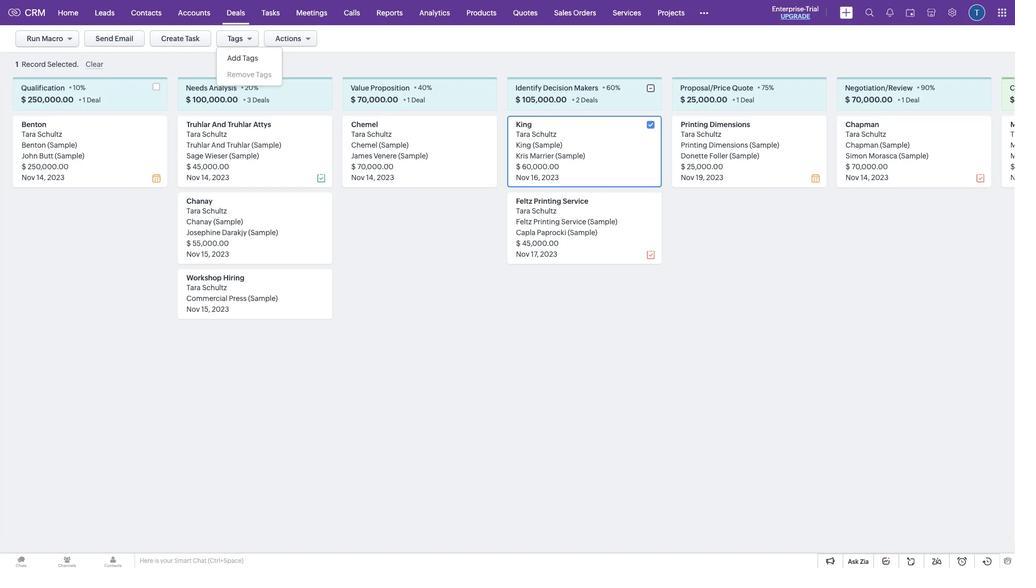 Task type: vqa. For each thing, say whether or not it's contained in the screenshot.
Nov inside Printing Dimensions Tara Schultz Printing Dimensions (Sample) Donette Foller (Sample) $ 25,000.00 Nov 19, 2023
yes



Task type: describe. For each thing, give the bounding box(es) containing it.
email
[[115, 35, 133, 43]]

needs analysis
[[186, 83, 237, 92]]

tara inside the truhlar and truhlar attys tara schultz truhlar and truhlar (sample) sage wieser (sample) $ 45,000.00 nov 14, 2023
[[187, 130, 201, 138]]

projects
[[658, 9, 685, 17]]

(sample) down printing dimensions (sample) link
[[730, 152, 760, 160]]

products
[[467, 9, 497, 17]]

commercial press (sample) link
[[187, 294, 278, 303]]

1 chapman from the top
[[846, 120, 880, 128]]

home
[[58, 9, 78, 17]]

1 chanay from the top
[[187, 197, 213, 205]]

printing up donette
[[681, 141, 708, 149]]

reports link
[[369, 0, 411, 25]]

1 vertical spatial service
[[562, 218, 587, 226]]

enterprise-trial upgrade
[[773, 5, 819, 20]]

qualification
[[21, 83, 65, 92]]

tara inside 'chapman tara schultz chapman (sample) simon morasca (sample) $ 70,000.00 nov 14, 2023'
[[846, 130, 860, 138]]

truhlar up the "truhlar and truhlar (sample)" link
[[228, 120, 252, 128]]

$ down the ta
[[1011, 162, 1016, 171]]

truhlar up 'sage'
[[187, 141, 210, 149]]

proposal/price quote
[[681, 83, 754, 92]]

profile element
[[963, 0, 992, 25]]

paprocki
[[537, 228, 567, 237]]

(sample) up simon morasca (sample) link
[[881, 141, 910, 149]]

projects link
[[650, 0, 693, 25]]

sage
[[187, 152, 204, 160]]

create deal
[[870, 35, 909, 43]]

$ 100,000.00
[[186, 95, 238, 104]]

deal inside button
[[894, 35, 909, 43]]

ta
[[1011, 130, 1016, 138]]

foller
[[710, 152, 729, 160]]

nov inside 'chapman tara schultz chapman (sample) simon morasca (sample) $ 70,000.00 nov 14, 2023'
[[846, 173, 860, 182]]

1 left record
[[15, 60, 19, 69]]

morasca
[[869, 152, 898, 160]]

0 vertical spatial and
[[212, 120, 226, 128]]

donette foller (sample) link
[[681, 152, 760, 160]]

(sample) up john butt (sample) link
[[47, 141, 77, 149]]

$ inside chemel tara schultz chemel (sample) james venere (sample) $ 70,000.00 nov 14, 2023
[[351, 162, 356, 171]]

tara inside workshop hiring tara schultz commercial press (sample) nov 15, 2023
[[187, 284, 201, 292]]

create task button
[[150, 30, 211, 47]]

run
[[27, 35, 40, 43]]

nov inside the king tara schultz king (sample) kris marrier (sample) $ 60,000.00 nov 16, 2023
[[516, 173, 530, 182]]

nov inside the chanay tara schultz chanay (sample) josephine darakjy (sample) $ 55,000.00 nov 15, 2023
[[187, 250, 200, 258]]

2023 inside the truhlar and truhlar attys tara schultz truhlar and truhlar (sample) sage wieser (sample) $ 45,000.00 nov 14, 2023
[[212, 173, 230, 182]]

reports
[[377, 9, 403, 17]]

nov inside chemel tara schultz chemel (sample) james venere (sample) $ 70,000.00 nov 14, 2023
[[351, 173, 365, 182]]

chemel link
[[351, 120, 378, 128]]

deals link
[[219, 0, 254, 25]]

schultz inside workshop hiring tara schultz commercial press (sample) nov 15, 2023
[[202, 284, 227, 292]]

proposition
[[371, 83, 410, 92]]

70,000.00 down negotiation/review
[[852, 95, 893, 104]]

14, for benton tara schultz benton (sample) john butt (sample) $ 250,000.00 nov 14, 2023
[[36, 173, 46, 182]]

1 deal for negotiation/review
[[902, 96, 920, 104]]

sales orders
[[554, 9, 597, 17]]

josephine darakjy (sample) link
[[187, 228, 278, 237]]

services link
[[605, 0, 650, 25]]

tara inside "printing dimensions tara schultz printing dimensions (sample) donette foller (sample) $ 25,000.00 nov 19, 2023"
[[681, 130, 696, 138]]

tara inside chemel tara schultz chemel (sample) james venere (sample) $ 70,000.00 nov 14, 2023
[[351, 130, 366, 138]]

darakjy
[[222, 228, 247, 237]]

create menu image
[[841, 6, 853, 19]]

schultz inside benton tara schultz benton (sample) john butt (sample) $ 250,000.00 nov 14, 2023
[[37, 130, 62, 138]]

0 vertical spatial tags
[[228, 35, 243, 43]]

1 down 10 % at the top
[[83, 96, 85, 104]]

home link
[[50, 0, 87, 25]]

chat
[[193, 558, 207, 565]]

ask
[[849, 559, 859, 566]]

chanay tara schultz chanay (sample) josephine darakjy (sample) $ 55,000.00 nov 15, 2023
[[187, 197, 278, 258]]

truhlar down $ 100,000.00
[[187, 120, 211, 128]]

meetings
[[296, 9, 328, 17]]

run macro button
[[15, 30, 79, 47]]

$ inside the chanay tara schultz chanay (sample) josephine darakjy (sample) $ 55,000.00 nov 15, 2023
[[187, 239, 191, 248]]

feltz printing service link
[[516, 197, 589, 205]]

250,000.00 inside benton tara schultz benton (sample) john butt (sample) $ 250,000.00 nov 14, 2023
[[28, 162, 69, 171]]

printing up paprocki
[[534, 218, 560, 226]]

deals for $ 100,000.00
[[253, 96, 270, 104]]

schultz inside 'chapman tara schultz chapman (sample) simon morasca (sample) $ 70,000.00 nov 14, 2023'
[[862, 130, 887, 138]]

deal down clear
[[87, 96, 101, 104]]

$ inside 'chapman tara schultz chapman (sample) simon morasca (sample) $ 70,000.00 nov 14, 2023'
[[846, 162, 851, 171]]

(sample) up josephine darakjy (sample) link
[[213, 218, 243, 226]]

search image
[[866, 8, 875, 17]]

0 vertical spatial service
[[563, 197, 589, 205]]

1 for proposal/price quote
[[737, 96, 740, 104]]

1 vertical spatial dimensions
[[709, 141, 749, 149]]

60 %
[[607, 84, 621, 91]]

services
[[613, 9, 642, 17]]

schultz inside the chanay tara schultz chanay (sample) josephine darakjy (sample) $ 55,000.00 nov 15, 2023
[[202, 207, 227, 215]]

2 benton from the top
[[22, 141, 46, 149]]

chanay link
[[187, 197, 213, 205]]

1 deal for value proposition
[[408, 96, 425, 104]]

1 for negotiation/review
[[902, 96, 905, 104]]

capla
[[516, 228, 536, 237]]

is
[[155, 558, 159, 565]]

2 chanay from the top
[[187, 218, 212, 226]]

105,000.00
[[523, 95, 567, 104]]

2023 inside benton tara schultz benton (sample) john butt (sample) $ 250,000.00 nov 14, 2023
[[47, 173, 65, 182]]

james
[[351, 152, 372, 160]]

negotiation/review
[[846, 83, 914, 92]]

run macro
[[27, 35, 63, 43]]

here is your smart chat (ctrl+space)
[[140, 558, 244, 565]]

calendar image
[[907, 9, 915, 17]]

75
[[762, 84, 769, 91]]

19,
[[696, 173, 705, 182]]

10
[[73, 84, 80, 91]]

schultz inside chemel tara schultz chemel (sample) james venere (sample) $ 70,000.00 nov 14, 2023
[[367, 130, 392, 138]]

60,000.00
[[522, 162, 559, 171]]

10 %
[[73, 84, 86, 91]]

contacts link
[[123, 0, 170, 25]]

upgrade
[[781, 13, 811, 20]]

1 record selected.
[[15, 60, 79, 69]]

printing down $ 25,000.00
[[681, 120, 709, 128]]

$ down identify
[[516, 95, 521, 104]]

(sample) up capla paprocki (sample) link
[[588, 218, 618, 226]]

75 %
[[762, 84, 775, 91]]

products link
[[459, 0, 505, 25]]

$ down qualification
[[21, 95, 26, 104]]

tara inside benton tara schultz benton (sample) john butt (sample) $ 250,000.00 nov 14, 2023
[[22, 130, 36, 138]]

printing dimensions tara schultz printing dimensions (sample) donette foller (sample) $ 25,000.00 nov 19, 2023
[[681, 120, 780, 182]]

% for needs analysis
[[253, 84, 259, 91]]

2023 inside chemel tara schultz chemel (sample) james venere (sample) $ 70,000.00 nov 14, 2023
[[377, 173, 394, 182]]

(sample) up kris marrier (sample) link
[[533, 141, 563, 149]]

schultz inside feltz printing service tara schultz feltz printing service (sample) capla paprocki (sample) $ 45,000.00 nov 17, 2023
[[532, 207, 557, 215]]

value
[[351, 83, 369, 92]]

profile image
[[969, 4, 986, 21]]

$ inside "printing dimensions tara schultz printing dimensions (sample) donette foller (sample) $ 25,000.00 nov 19, 2023"
[[681, 162, 686, 171]]

venere
[[374, 152, 397, 160]]

nov inside feltz printing service tara schultz feltz printing service (sample) capla paprocki (sample) $ 45,000.00 nov 17, 2023
[[516, 250, 530, 258]]

$ down the value
[[351, 95, 356, 104]]

macro
[[42, 35, 63, 43]]

meetings link
[[288, 0, 336, 25]]

calls link
[[336, 0, 369, 25]]

2
[[576, 96, 580, 104]]

chats image
[[0, 555, 42, 569]]

2023 inside "printing dimensions tara schultz printing dimensions (sample) donette foller (sample) $ 25,000.00 nov 19, 2023"
[[707, 173, 724, 182]]

nov inside workshop hiring tara schultz commercial press (sample) nov 15, 2023
[[187, 305, 200, 313]]

printing down the 16,
[[534, 197, 562, 205]]

2 deals
[[576, 96, 598, 104]]

$ up the ta
[[1011, 95, 1016, 104]]

crm
[[25, 7, 46, 18]]

deal for donette foller (sample)
[[741, 96, 755, 104]]

45,000.00 inside feltz printing service tara schultz feltz printing service (sample) capla paprocki (sample) $ 45,000.00 nov 17, 2023
[[522, 239, 559, 248]]

tags for remove
[[256, 71, 272, 79]]

send email button
[[84, 30, 145, 47]]

70,000.00 inside chemel tara schultz chemel (sample) james venere (sample) $ 70,000.00 nov 14, 2023
[[357, 162, 394, 171]]

2023 inside the chanay tara schultz chanay (sample) josephine darakjy (sample) $ 55,000.00 nov 15, 2023
[[212, 250, 229, 258]]

14, inside the truhlar and truhlar attys tara schultz truhlar and truhlar (sample) sage wieser (sample) $ 45,000.00 nov 14, 2023
[[201, 173, 211, 182]]

$ inside the truhlar and truhlar attys tara schultz truhlar and truhlar (sample) sage wieser (sample) $ 45,000.00 nov 14, 2023
[[187, 162, 191, 171]]

analytics
[[420, 9, 450, 17]]

proposal/price
[[681, 83, 731, 92]]

workshop hiring tara schultz commercial press (sample) nov 15, 2023
[[187, 274, 278, 313]]

create for create deal
[[870, 35, 892, 43]]

1 vertical spatial $ 
[[1011, 162, 1016, 171]]

tara inside the chanay tara schultz chanay (sample) josephine darakjy (sample) $ 55,000.00 nov 15, 2023
[[187, 207, 201, 215]]

1 deal for proposal/price quote
[[737, 96, 755, 104]]

feltz printing service (sample) link
[[516, 218, 618, 226]]

schultz inside the truhlar and truhlar attys tara schultz truhlar and truhlar (sample) sage wieser (sample) $ 45,000.00 nov 14, 2023
[[202, 130, 227, 138]]

2 king from the top
[[516, 141, 532, 149]]

tags for add
[[243, 54, 258, 62]]

truhlar and truhlar attys link
[[187, 120, 271, 128]]

leads link
[[87, 0, 123, 25]]

signals element
[[881, 0, 900, 25]]

0 horizontal spatial deals
[[227, 9, 245, 17]]

attys
[[253, 120, 271, 128]]

3 deals
[[247, 96, 270, 104]]



Task type: locate. For each thing, give the bounding box(es) containing it.
add tags
[[227, 54, 258, 62]]

needs
[[186, 83, 208, 92]]

$
[[21, 95, 26, 104], [186, 95, 191, 104], [351, 95, 356, 104], [516, 95, 521, 104], [681, 95, 686, 104], [846, 95, 851, 104], [1011, 95, 1016, 104], [22, 162, 26, 171], [187, 162, 191, 171], [351, 162, 356, 171], [516, 162, 521, 171], [681, 162, 686, 171], [846, 162, 851, 171], [1011, 162, 1016, 171], [187, 239, 191, 248], [516, 239, 521, 248]]

1 vertical spatial 45,000.00
[[522, 239, 559, 248]]

3 % from the left
[[427, 84, 432, 91]]

1 vertical spatial 15,
[[201, 305, 210, 313]]

$ down needs
[[186, 95, 191, 104]]

(sample) inside workshop hiring tara schultz commercial press (sample) nov 15, 2023
[[248, 294, 278, 303]]

commercial
[[187, 294, 228, 303]]

1 create from the left
[[161, 35, 184, 43]]

chapman up chapman (sample) link
[[846, 120, 880, 128]]

2 feltz from the top
[[516, 218, 532, 226]]

tags up 'add'
[[228, 35, 243, 43]]

2 actions from the left
[[958, 35, 983, 43]]

$ inside the king tara schultz king (sample) kris marrier (sample) $ 60,000.00 nov 16, 2023
[[516, 162, 521, 171]]

chapman tara schultz chapman (sample) simon morasca (sample) $ 70,000.00 nov 14, 2023
[[846, 120, 929, 182]]

15, down commercial
[[201, 305, 210, 313]]

14, down the wieser
[[201, 173, 211, 182]]

(sample) right morasca
[[899, 152, 929, 160]]

1 vertical spatial chemel
[[351, 141, 378, 149]]

3 1 deal from the left
[[737, 96, 755, 104]]

and down 100,000.00
[[212, 120, 226, 128]]

deal for james venere (sample)
[[412, 96, 425, 104]]

create inside create task button
[[161, 35, 184, 43]]

1 $ 70,000.00 from the left
[[351, 95, 398, 104]]

45,000.00 inside the truhlar and truhlar attys tara schultz truhlar and truhlar (sample) sage wieser (sample) $ 45,000.00 nov 14, 2023
[[193, 162, 229, 171]]

% for negotiation/review
[[930, 84, 936, 91]]

1 horizontal spatial actions
[[958, 35, 983, 43]]

truhlar and truhlar (sample) link
[[187, 141, 281, 149]]

20 %
[[245, 84, 259, 91]]

1 1 deal from the left
[[83, 96, 101, 104]]

nov down john
[[22, 173, 35, 182]]

kris
[[516, 152, 529, 160]]

schultz down truhlar and truhlar attys link
[[202, 130, 227, 138]]

kris marrier (sample) link
[[516, 152, 586, 160]]

1 vertical spatial 250,000.00
[[28, 162, 69, 171]]

$ down donette
[[681, 162, 686, 171]]

chemel
[[351, 120, 378, 128], [351, 141, 378, 149]]

signals image
[[887, 8, 894, 17]]

1 vertical spatial and
[[211, 141, 225, 149]]

schultz down printing dimensions link at the right of the page
[[697, 130, 722, 138]]

2 create from the left
[[870, 35, 892, 43]]

% for value proposition
[[427, 84, 432, 91]]

create down signals icon
[[870, 35, 892, 43]]

schultz inside "printing dimensions tara schultz printing dimensions (sample) donette foller (sample) $ 25,000.00 nov 19, 2023"
[[697, 130, 722, 138]]

250,000.00 down the butt
[[28, 162, 69, 171]]

schultz up benton (sample) link
[[37, 130, 62, 138]]

2 $ 70,000.00 from the left
[[846, 95, 893, 104]]

deal for chapman (sample)
[[906, 96, 920, 104]]

chanay (sample) link
[[187, 218, 243, 226]]

0 horizontal spatial 45,000.00
[[193, 162, 229, 171]]

2023 down john butt (sample) link
[[47, 173, 65, 182]]

1 14, from the left
[[36, 173, 46, 182]]

0 horizontal spatial actions
[[276, 35, 301, 43]]

schultz up chemel (sample) link
[[367, 130, 392, 138]]

nov inside benton tara schultz benton (sample) john butt (sample) $ 250,000.00 nov 14, 2023
[[22, 173, 35, 182]]

0 horizontal spatial create
[[161, 35, 184, 43]]

90
[[922, 84, 930, 91]]

1 25,000.00 from the top
[[687, 95, 728, 104]]

deals right 2
[[581, 96, 598, 104]]

create deal button
[[859, 30, 919, 47]]

create for create task
[[161, 35, 184, 43]]

3 14, from the left
[[366, 173, 376, 182]]

schultz up chapman (sample) link
[[862, 130, 887, 138]]

tags up 20 %
[[256, 71, 272, 79]]

1 horizontal spatial $ 70,000.00
[[846, 95, 893, 104]]

2023 down the sage wieser (sample) link
[[212, 173, 230, 182]]

1 % from the left
[[80, 84, 86, 91]]

tasks link
[[254, 0, 288, 25]]

deals for $ 105,000.00
[[581, 96, 598, 104]]

(sample) right venere
[[398, 152, 428, 160]]

2023 down 60,000.00 at the right top of the page
[[542, 173, 559, 182]]

6 % from the left
[[930, 84, 936, 91]]

john
[[22, 152, 38, 160]]

tara down the king link
[[516, 130, 531, 138]]

0 horizontal spatial $ 70,000.00
[[351, 95, 398, 104]]

task
[[185, 35, 200, 43]]

$ down kris
[[516, 162, 521, 171]]

2023 down morasca
[[872, 173, 889, 182]]

Other Modules field
[[693, 4, 716, 21]]

schultz up king (sample) 'link'
[[532, 130, 557, 138]]

$ down simon
[[846, 162, 851, 171]]

workshop hiring link
[[187, 274, 245, 282]]

1 for value proposition
[[408, 96, 410, 104]]

nov left the 16,
[[516, 173, 530, 182]]

5 % from the left
[[769, 84, 775, 91]]

service up capla paprocki (sample) link
[[562, 218, 587, 226]]

tags
[[228, 35, 243, 43], [243, 54, 258, 62], [256, 71, 272, 79]]

schultz down workshop hiring link
[[202, 284, 227, 292]]

selected.
[[47, 60, 79, 69]]

schultz
[[37, 130, 62, 138], [202, 130, 227, 138], [367, 130, 392, 138], [532, 130, 557, 138], [697, 130, 722, 138], [862, 130, 887, 138], [202, 207, 227, 215], [532, 207, 557, 215], [202, 284, 227, 292]]

record
[[22, 60, 46, 69]]

nov down 55,000.00 on the top left of the page
[[187, 250, 200, 258]]

contacts image
[[92, 555, 134, 569]]

tara up capla
[[516, 207, 531, 215]]

truhlar up the sage wieser (sample) link
[[227, 141, 250, 149]]

actions down profile "image" on the top right of the page
[[958, 35, 983, 43]]

0 vertical spatial 45,000.00
[[193, 162, 229, 171]]

orders
[[574, 9, 597, 17]]

1 down quote
[[737, 96, 740, 104]]

clear
[[86, 60, 103, 69]]

0 vertical spatial king
[[516, 120, 532, 128]]

1 king from the top
[[516, 120, 532, 128]]

250,000.00
[[28, 95, 74, 104], [28, 162, 69, 171]]

1 vertical spatial feltz
[[516, 218, 532, 226]]

0 vertical spatial 250,000.00
[[28, 95, 74, 104]]

send email
[[96, 35, 133, 43]]

70,000.00 down venere
[[357, 162, 394, 171]]

king tara schultz king (sample) kris marrier (sample) $ 60,000.00 nov 16, 2023
[[516, 120, 586, 182]]

1 15, from the top
[[201, 250, 210, 258]]

benton up john
[[22, 141, 46, 149]]

70,000.00 down the "value proposition"
[[358, 95, 398, 104]]

value proposition
[[351, 83, 410, 92]]

2023 down 'commercial press (sample)' link
[[212, 305, 229, 313]]

4 1 deal from the left
[[902, 96, 920, 104]]

dimensions up printing dimensions (sample) link
[[710, 120, 751, 128]]

search element
[[860, 0, 881, 25]]

0 vertical spatial 25,000.00
[[687, 95, 728, 104]]

(sample) right press
[[248, 294, 278, 303]]

james venere (sample) link
[[351, 152, 428, 160]]

14, down james
[[366, 173, 376, 182]]

here
[[140, 558, 153, 565]]

1 horizontal spatial 45,000.00
[[522, 239, 559, 248]]

quote
[[733, 83, 754, 92]]

0 vertical spatial $ 
[[1011, 95, 1016, 104]]

deal
[[894, 35, 909, 43], [87, 96, 101, 104], [412, 96, 425, 104], [741, 96, 755, 104], [906, 96, 920, 104]]

tara down the benton link
[[22, 130, 36, 138]]

100,000.00
[[193, 95, 238, 104]]

25,000.00 down proposal/price
[[687, 95, 728, 104]]

marrier
[[530, 152, 554, 160]]

$  down the ta
[[1011, 162, 1016, 171]]

$ up 'chapman' 'link'
[[846, 95, 851, 104]]

service
[[563, 197, 589, 205], [562, 218, 587, 226]]

send
[[96, 35, 113, 43]]

benton tara schultz benton (sample) john butt (sample) $ 250,000.00 nov 14, 2023
[[22, 120, 84, 182]]

ask zia
[[849, 559, 869, 566]]

1 vertical spatial chapman
[[846, 141, 879, 149]]

tara
[[22, 130, 36, 138], [187, 130, 201, 138], [351, 130, 366, 138], [516, 130, 531, 138], [681, 130, 696, 138], [846, 130, 860, 138], [187, 207, 201, 215], [516, 207, 531, 215], [187, 284, 201, 292]]

tara down 'chapman' 'link'
[[846, 130, 860, 138]]

25,000.00 inside "printing dimensions tara schultz printing dimensions (sample) donette foller (sample) $ 25,000.00 nov 19, 2023"
[[687, 162, 724, 171]]

smart
[[174, 558, 192, 565]]

1 vertical spatial benton
[[22, 141, 46, 149]]

actions down tasks
[[276, 35, 301, 43]]

(sample) up donette foller (sample) link
[[750, 141, 780, 149]]

printing dimensions (sample) link
[[681, 141, 780, 149]]

2 14, from the left
[[201, 173, 211, 182]]

(sample) right darakjy
[[248, 228, 278, 237]]

2023 right 19, on the top right
[[707, 173, 724, 182]]

1 horizontal spatial create
[[870, 35, 892, 43]]

1 deal down 40
[[408, 96, 425, 104]]

simon morasca (sample) link
[[846, 152, 929, 160]]

14, inside chemel tara schultz chemel (sample) james venere (sample) $ 70,000.00 nov 14, 2023
[[366, 173, 376, 182]]

$ inside benton tara schultz benton (sample) john butt (sample) $ 250,000.00 nov 14, 2023
[[22, 162, 26, 171]]

channels image
[[46, 555, 88, 569]]

1 vertical spatial chanay
[[187, 218, 212, 226]]

1 chemel from the top
[[351, 120, 378, 128]]

14, inside 'chapman tara schultz chapman (sample) simon morasca (sample) $ 70,000.00 nov 14, 2023'
[[861, 173, 870, 182]]

create inside create deal button
[[870, 35, 892, 43]]

60
[[607, 84, 616, 91]]

create
[[161, 35, 184, 43], [870, 35, 892, 43]]

2 vertical spatial tags
[[256, 71, 272, 79]]

crm link
[[8, 7, 46, 18]]

20
[[245, 84, 253, 91]]

(sample) down attys
[[252, 141, 281, 149]]

2 250,000.00 from the top
[[28, 162, 69, 171]]

$ 105,000.00
[[516, 95, 567, 104]]

and up the wieser
[[211, 141, 225, 149]]

tara inside the king tara schultz king (sample) kris marrier (sample) $ 60,000.00 nov 16, 2023
[[516, 130, 531, 138]]

deal down calendar image
[[894, 35, 909, 43]]

chanay up the josephine
[[187, 218, 212, 226]]

zia
[[861, 559, 869, 566]]

% for identify decision makers
[[616, 84, 621, 91]]

45,000.00
[[193, 162, 229, 171], [522, 239, 559, 248]]

1 deal
[[83, 96, 101, 104], [408, 96, 425, 104], [737, 96, 755, 104], [902, 96, 920, 104]]

(sample) up james venere (sample) link
[[379, 141, 409, 149]]

1 250,000.00 from the top
[[28, 95, 74, 104]]

1 vertical spatial 25,000.00
[[687, 162, 724, 171]]

2023 inside feltz printing service tara schultz feltz printing service (sample) capla paprocki (sample) $ 45,000.00 nov 17, 2023
[[541, 250, 558, 258]]

0 vertical spatial chemel
[[351, 120, 378, 128]]

deal down quote
[[741, 96, 755, 104]]

$ inside feltz printing service tara schultz feltz printing service (sample) capla paprocki (sample) $ 45,000.00 nov 17, 2023
[[516, 239, 521, 248]]

schultz up chanay (sample) 'link'
[[202, 207, 227, 215]]

john butt (sample) link
[[22, 152, 84, 160]]

(sample) down the "truhlar and truhlar (sample)" link
[[229, 152, 259, 160]]

% for proposal/price quote
[[769, 84, 775, 91]]

4 14, from the left
[[861, 173, 870, 182]]

(sample) down benton (sample) link
[[55, 152, 84, 160]]

2 chapman from the top
[[846, 141, 879, 149]]

create task
[[161, 35, 200, 43]]

2 % from the left
[[253, 84, 259, 91]]

tara inside feltz printing service tara schultz feltz printing service (sample) capla paprocki (sample) $ 45,000.00 nov 17, 2023
[[516, 207, 531, 215]]

$ down the josephine
[[187, 239, 191, 248]]

15, inside workshop hiring tara schultz commercial press (sample) nov 15, 2023
[[201, 305, 210, 313]]

%
[[80, 84, 86, 91], [253, 84, 259, 91], [427, 84, 432, 91], [616, 84, 621, 91], [769, 84, 775, 91], [930, 84, 936, 91]]

actions
[[276, 35, 301, 43], [958, 35, 983, 43]]

$  up the ta
[[1011, 95, 1016, 104]]

1 feltz from the top
[[516, 197, 533, 205]]

chemel up james
[[351, 141, 378, 149]]

1 deal down quote
[[737, 96, 755, 104]]

$ 70,000.00 for value proposition
[[351, 95, 398, 104]]

printing
[[681, 120, 709, 128], [681, 141, 708, 149], [534, 197, 562, 205], [534, 218, 560, 226]]

0 vertical spatial feltz
[[516, 197, 533, 205]]

2 25,000.00 from the top
[[687, 162, 724, 171]]

0 vertical spatial dimensions
[[710, 120, 751, 128]]

45,000.00 up 17,
[[522, 239, 559, 248]]

1 deal down negotiation/review
[[902, 96, 920, 104]]

deal down 40
[[412, 96, 425, 104]]

nov down 'sage'
[[187, 173, 200, 182]]

% for qualification
[[80, 84, 86, 91]]

1 vertical spatial tags
[[243, 54, 258, 62]]

70,000.00 inside 'chapman tara schultz chapman (sample) simon morasca (sample) $ 70,000.00 nov 14, 2023'
[[852, 162, 889, 171]]

benton (sample) link
[[22, 141, 77, 149]]

nov down commercial
[[187, 305, 200, 313]]

tara down workshop
[[187, 284, 201, 292]]

simon
[[846, 152, 868, 160]]

14,
[[36, 173, 46, 182], [201, 173, 211, 182], [366, 173, 376, 182], [861, 173, 870, 182]]

15, inside the chanay tara schultz chanay (sample) josephine darakjy (sample) $ 55,000.00 nov 15, 2023
[[201, 250, 210, 258]]

sales
[[554, 9, 572, 17]]

quotes
[[513, 9, 538, 17]]

1 actions from the left
[[276, 35, 301, 43]]

1 down negotiation/review
[[902, 96, 905, 104]]

17,
[[531, 250, 539, 258]]

2 horizontal spatial deals
[[581, 96, 598, 104]]

tasks
[[262, 9, 280, 17]]

nov inside "printing dimensions tara schultz printing dimensions (sample) donette foller (sample) $ 25,000.00 nov 19, 2023"
[[681, 173, 695, 182]]

14, for chapman tara schultz chapman (sample) simon morasca (sample) $ 70,000.00 nov 14, 2023
[[861, 173, 870, 182]]

(ctrl+space)
[[208, 558, 244, 565]]

$ 70,000.00 down the "value proposition"
[[351, 95, 398, 104]]

$ down proposal/price
[[681, 95, 686, 104]]

2023 inside workshop hiring tara schultz commercial press (sample) nov 15, 2023
[[212, 305, 229, 313]]

2023 down venere
[[377, 173, 394, 182]]

accounts link
[[170, 0, 219, 25]]

benton link
[[22, 120, 46, 128]]

(sample) down feltz printing service (sample) 'link'
[[568, 228, 598, 237]]

14, down simon
[[861, 173, 870, 182]]

0 vertical spatial benton
[[22, 120, 46, 128]]

create left task
[[161, 35, 184, 43]]

14, for chemel tara schultz chemel (sample) james venere (sample) $ 70,000.00 nov 14, 2023
[[366, 173, 376, 182]]

tara down chemel link
[[351, 130, 366, 138]]

king
[[516, 120, 532, 128], [516, 141, 532, 149]]

stageview
[[15, 62, 56, 70]]

(sample) right marrier
[[556, 152, 586, 160]]

45,000.00 down the wieser
[[193, 162, 229, 171]]

2 chemel from the top
[[351, 141, 378, 149]]

your
[[160, 558, 173, 565]]

2 15, from the top
[[201, 305, 210, 313]]

1 horizontal spatial deals
[[253, 96, 270, 104]]

0 vertical spatial 15,
[[201, 250, 210, 258]]

dimensions up donette foller (sample) link
[[709, 141, 749, 149]]

2 1 deal from the left
[[408, 96, 425, 104]]

14, down the butt
[[36, 173, 46, 182]]

1 vertical spatial king
[[516, 141, 532, 149]]

3
[[247, 96, 251, 104]]

$ 70,000.00 down negotiation/review
[[846, 95, 893, 104]]

and
[[212, 120, 226, 128], [211, 141, 225, 149]]

2023 inside 'chapman tara schultz chapman (sample) simon morasca (sample) $ 70,000.00 nov 14, 2023'
[[872, 173, 889, 182]]

create menu element
[[834, 0, 860, 25]]

tags right 'add'
[[243, 54, 258, 62]]

decision
[[544, 83, 573, 92]]

accounts
[[178, 9, 210, 17]]

$ 70,000.00 for negotiation/review
[[846, 95, 893, 104]]

2023 down 55,000.00 on the top left of the page
[[212, 250, 229, 258]]

schultz inside the king tara schultz king (sample) kris marrier (sample) $ 60,000.00 nov 16, 2023
[[532, 130, 557, 138]]

14, inside benton tara schultz benton (sample) john butt (sample) $ 250,000.00 nov 14, 2023
[[36, 173, 46, 182]]

truhlar and truhlar attys tara schultz truhlar and truhlar (sample) sage wieser (sample) $ 45,000.00 nov 14, 2023
[[187, 120, 281, 182]]

nov left 17,
[[516, 250, 530, 258]]

chanay up chanay (sample) 'link'
[[187, 197, 213, 205]]

chapman link
[[846, 120, 880, 128]]

press
[[229, 294, 247, 303]]

nov inside the truhlar and truhlar attys tara schultz truhlar and truhlar (sample) sage wieser (sample) $ 45,000.00 nov 14, 2023
[[187, 173, 200, 182]]

feltz
[[516, 197, 533, 205], [516, 218, 532, 226]]

wieser
[[205, 152, 228, 160]]

0 vertical spatial chapman
[[846, 120, 880, 128]]

0 vertical spatial chanay
[[187, 197, 213, 205]]

4 % from the left
[[616, 84, 621, 91]]

1 benton from the top
[[22, 120, 46, 128]]

2023 inside the king tara schultz king (sample) kris marrier (sample) $ 60,000.00 nov 16, 2023
[[542, 173, 559, 182]]



